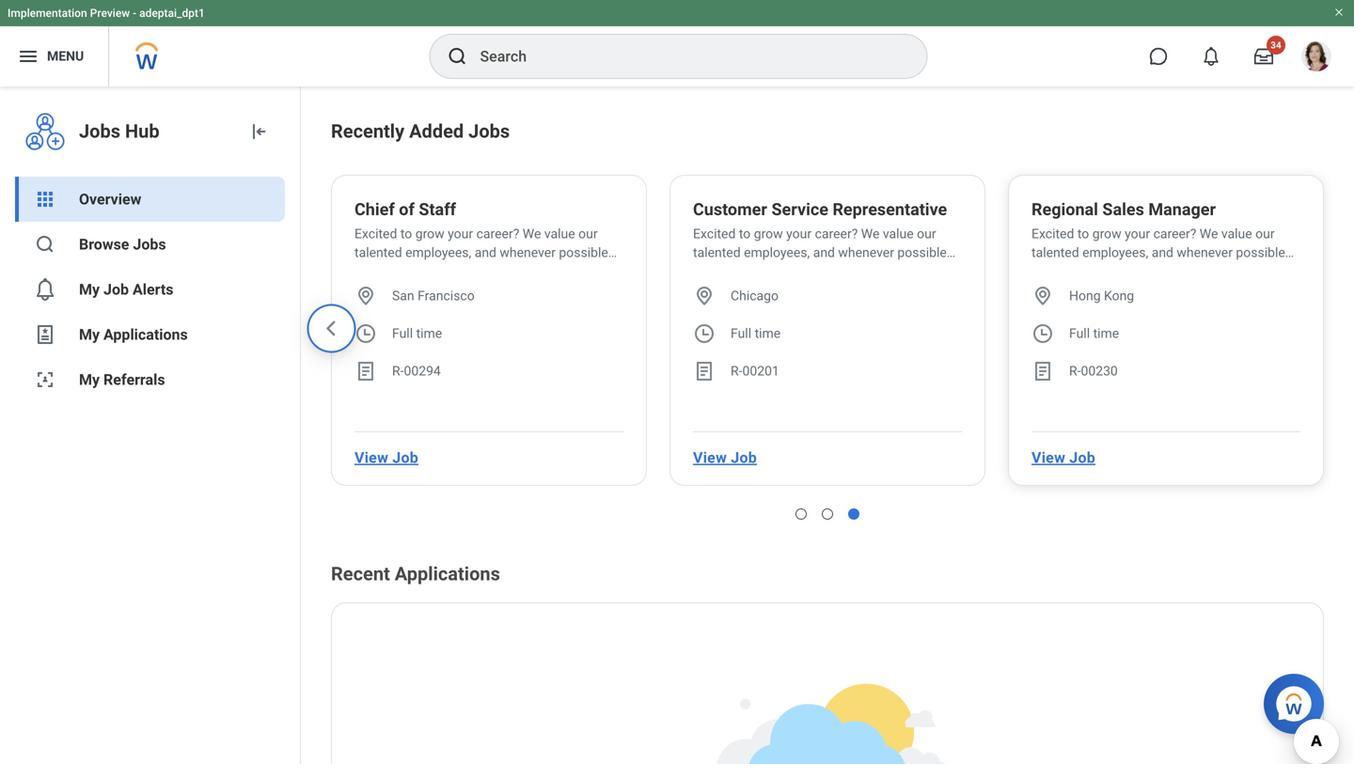 Task type: locate. For each thing, give the bounding box(es) containing it.
carousel element
[[305, 167, 1332, 524]]

1 horizontal spatial view
[[693, 449, 727, 467]]

1 vertical spatial my
[[79, 326, 100, 344]]

view job button down document alt icon
[[347, 439, 426, 477]]

1 r- from the left
[[392, 364, 404, 379]]

3 my from the top
[[79, 371, 100, 389]]

0 horizontal spatial r-
[[392, 364, 404, 379]]

r- for customer
[[731, 364, 743, 379]]

heatmap image
[[34, 188, 56, 211]]

view job
[[355, 449, 419, 467], [693, 449, 757, 467], [1032, 449, 1096, 467]]

0 horizontal spatial full time
[[392, 326, 442, 341]]

jobs hub element
[[79, 119, 232, 145]]

location image for regional sales manager
[[1032, 285, 1054, 308]]

2 document alt image from the left
[[1032, 360, 1054, 383]]

r-00201
[[731, 364, 780, 379]]

my inside my applications link
[[79, 326, 100, 344]]

1 horizontal spatial view job button
[[686, 439, 765, 477]]

2 view job button from the left
[[686, 439, 765, 477]]

34
[[1271, 40, 1282, 51]]

2 clock image from the left
[[1032, 323, 1054, 345]]

chief of staff
[[355, 200, 456, 220]]

1 horizontal spatial location image
[[1032, 285, 1054, 308]]

Search Workday  search field
[[480, 36, 888, 77]]

3 full time from the left
[[1069, 326, 1119, 341]]

2 horizontal spatial full time
[[1069, 326, 1119, 341]]

1 document alt image from the left
[[693, 360, 716, 383]]

1 clock image from the left
[[693, 323, 716, 345]]

applications right recent
[[395, 563, 500, 586]]

view job button down 'r-00201' element
[[686, 439, 765, 477]]

applications
[[103, 326, 188, 344], [395, 563, 500, 586]]

view job button
[[347, 439, 426, 477], [686, 439, 765, 477], [1024, 439, 1103, 477]]

view job down document alt icon
[[355, 449, 419, 467]]

my inside "my job alerts" link
[[79, 281, 100, 299]]

2 horizontal spatial full time element
[[1069, 324, 1119, 343]]

kong
[[1104, 288, 1134, 304]]

implementation preview -   adeptai_dpt1
[[8, 7, 205, 20]]

3 full from the left
[[1069, 326, 1090, 341]]

2 my from the top
[[79, 326, 100, 344]]

job down the r-00230 element on the top right
[[1070, 449, 1096, 467]]

my inside my referrals link
[[79, 371, 100, 389]]

1 horizontal spatial r-
[[731, 364, 743, 379]]

hong kong element
[[1069, 287, 1134, 306]]

full time for of
[[392, 326, 442, 341]]

job inside navigation pane region
[[103, 281, 129, 299]]

view job down the r-00230 element on the top right
[[1032, 449, 1096, 467]]

3 view from the left
[[1032, 449, 1066, 467]]

r- right document alt icon
[[392, 364, 404, 379]]

recently
[[331, 120, 405, 142]]

preview
[[90, 7, 130, 20]]

my applications
[[79, 326, 188, 344]]

close environment banner image
[[1334, 7, 1345, 18]]

job left alerts
[[103, 281, 129, 299]]

document alt image left the r-00230 element on the top right
[[1032, 360, 1054, 383]]

job down r-00294 'element'
[[392, 449, 419, 467]]

job for customer
[[731, 449, 757, 467]]

2 vertical spatial my
[[79, 371, 100, 389]]

full
[[392, 326, 413, 341], [731, 326, 752, 341], [1069, 326, 1090, 341]]

2 full from the left
[[731, 326, 752, 341]]

0 horizontal spatial full
[[392, 326, 413, 341]]

view job for chief
[[355, 449, 419, 467]]

34 button
[[1243, 36, 1286, 77]]

r- for regional
[[1069, 364, 1081, 379]]

1 view job from the left
[[355, 449, 419, 467]]

view job button for chief
[[347, 439, 426, 477]]

staff
[[419, 200, 456, 220]]

3 r- from the left
[[1069, 364, 1081, 379]]

clock image for customer service representative
[[693, 323, 716, 345]]

view job for regional
[[1032, 449, 1096, 467]]

time up 00201
[[755, 326, 781, 341]]

my right notifications large icon
[[79, 281, 100, 299]]

1 horizontal spatial applications
[[395, 563, 500, 586]]

document alt image for regional sales manager
[[1032, 360, 1054, 383]]

jobs right added at the left top of page
[[469, 120, 510, 142]]

1 horizontal spatial clock image
[[1032, 323, 1054, 345]]

2 horizontal spatial view
[[1032, 449, 1066, 467]]

view
[[355, 449, 389, 467], [693, 449, 727, 467], [1032, 449, 1066, 467]]

search image
[[446, 45, 469, 68]]

1 vertical spatial applications
[[395, 563, 500, 586]]

full down hong at right top
[[1069, 326, 1090, 341]]

0 horizontal spatial time
[[416, 326, 442, 341]]

added
[[409, 120, 464, 142]]

document star image
[[34, 324, 56, 346]]

applications up my referrals link
[[103, 326, 188, 344]]

full time element up r-00294
[[392, 324, 442, 343]]

time down san francisco element
[[416, 326, 442, 341]]

service
[[772, 200, 829, 220]]

chief of staff element
[[355, 198, 456, 225]]

1 horizontal spatial full
[[731, 326, 752, 341]]

1 horizontal spatial jobs
[[133, 236, 166, 253]]

2 horizontal spatial view job button
[[1024, 439, 1103, 477]]

my right my referrals image at the left
[[79, 371, 100, 389]]

0 horizontal spatial full time element
[[392, 324, 442, 343]]

menu banner
[[0, 0, 1354, 87]]

1 full time element from the left
[[392, 324, 442, 343]]

document alt image for customer service representative
[[693, 360, 716, 383]]

excited to grow your career?
we value our talented employees, and whenever possible strive to help one of our associates grow professionally before recruiting new talent to our open positions. if you think the open position you see is right for you, we encourage you to apply!

our people make all the difference in our success.


our customer service team members are critical to the success of the organization. they provide a personable, knowledgeable, and caring experience when customers contact us. we are looking for people who are warm, articulate, and positive to add to our already awesome team.
 
job duties:
responsible for receiving, responding to and resolving customer telephone-inquires in a high-volume call center.
maintain departmental quality and productivity standards.
where appropriate, cross-reference a variety other products and services available for customers to consider.
engage in outbound calls to current customers to survey satisfaction with current products.
perform other work-related duties, as assigned - including (but not limited to) customer e-mail and correspondence.
 
qualifications:
high school diploma, general education degree or equivalent
knowledge of customer service principles and practices
knowledge of relevant computer applications
ability to type
numeric, oral and written language applications 

key competencies
interpersonal skills
communication skills - verbal and written
listening skills
problem analysis and problem-solving
attention to detail and accuracy
data collection and ordering
customer service orientation
adaptability, initiative and stress tolerance element
[[693, 225, 962, 262]]

0 horizontal spatial document alt image
[[693, 360, 716, 383]]

location image
[[693, 285, 716, 308], [1032, 285, 1054, 308]]

jobs left hub
[[79, 120, 120, 142]]

1 horizontal spatial view job
[[693, 449, 757, 467]]

inbox large image
[[1255, 47, 1273, 66]]

1 horizontal spatial full time
[[731, 326, 781, 341]]

1 horizontal spatial full time element
[[731, 324, 781, 343]]

jobs
[[79, 120, 120, 142], [469, 120, 510, 142], [133, 236, 166, 253]]

time down hong kong element
[[1093, 326, 1119, 341]]

1 full time from the left
[[392, 326, 442, 341]]

full right clock icon
[[392, 326, 413, 341]]

0 horizontal spatial view
[[355, 449, 389, 467]]

0 horizontal spatial view job button
[[347, 439, 426, 477]]

2 horizontal spatial full
[[1069, 326, 1090, 341]]

regional sales manager element
[[1032, 198, 1216, 225]]

0 vertical spatial my
[[79, 281, 100, 299]]

0 horizontal spatial clock image
[[693, 323, 716, 345]]

full time down chicago "element"
[[731, 326, 781, 341]]

2 full time from the left
[[731, 326, 781, 341]]

full time element up r-00230
[[1069, 324, 1119, 343]]

time for service
[[755, 326, 781, 341]]

slide 3 of 3 group
[[324, 167, 1332, 509]]

0 horizontal spatial view job
[[355, 449, 419, 467]]

0 horizontal spatial applications
[[103, 326, 188, 344]]

full time element
[[392, 324, 442, 343], [731, 324, 781, 343], [1069, 324, 1119, 343]]

time
[[416, 326, 442, 341], [755, 326, 781, 341], [1093, 326, 1119, 341]]

browse jobs link
[[15, 222, 285, 267]]

3 view job from the left
[[1032, 449, 1096, 467]]

representative
[[833, 200, 947, 220]]

2 full time element from the left
[[731, 324, 781, 343]]

view job down 'r-00201' element
[[693, 449, 757, 467]]

full time element up r-00201
[[731, 324, 781, 343]]

my right document star image
[[79, 326, 100, 344]]

applications inside my applications link
[[103, 326, 188, 344]]

notifications large image
[[1202, 47, 1221, 66]]

document alt image
[[693, 360, 716, 383], [1032, 360, 1054, 383]]

0 horizontal spatial location image
[[693, 285, 716, 308]]

1 full from the left
[[392, 326, 413, 341]]

job
[[103, 281, 129, 299], [392, 449, 419, 467], [731, 449, 757, 467], [1070, 449, 1096, 467]]

job down 'r-00201' element
[[731, 449, 757, 467]]

jobs hub
[[79, 120, 160, 142]]

my for my applications
[[79, 326, 100, 344]]

2 time from the left
[[755, 326, 781, 341]]

clock image
[[693, 323, 716, 345], [1032, 323, 1054, 345]]

location image left hong at right top
[[1032, 285, 1054, 308]]

full down chicago "element"
[[731, 326, 752, 341]]

1 my from the top
[[79, 281, 100, 299]]

job for regional
[[1070, 449, 1096, 467]]

view job button down the r-00230 element on the top right
[[1024, 439, 1103, 477]]

3 time from the left
[[1093, 326, 1119, 341]]

0 vertical spatial applications
[[103, 326, 188, 344]]

recently added jobs
[[331, 120, 510, 142]]

2 location image from the left
[[1032, 285, 1054, 308]]

3 view job button from the left
[[1024, 439, 1103, 477]]

my job alerts
[[79, 281, 174, 299]]

2 horizontal spatial jobs
[[469, 120, 510, 142]]

full time up r-00294
[[392, 326, 442, 341]]

1 time from the left
[[416, 326, 442, 341]]

full time up r-00230
[[1069, 326, 1119, 341]]

time for of
[[416, 326, 442, 341]]

job for chief
[[392, 449, 419, 467]]

navigation pane region
[[0, 87, 301, 765]]

1 horizontal spatial document alt image
[[1032, 360, 1054, 383]]

r- down hong at right top
[[1069, 364, 1081, 379]]

francisco
[[418, 288, 475, 304]]

my referrals
[[79, 371, 165, 389]]

1 view job button from the left
[[347, 439, 426, 477]]

2 view from the left
[[693, 449, 727, 467]]

0 horizontal spatial jobs
[[79, 120, 120, 142]]

1 horizontal spatial time
[[755, 326, 781, 341]]

r-00294 element
[[392, 362, 441, 381]]

full time
[[392, 326, 442, 341], [731, 326, 781, 341], [1069, 326, 1119, 341]]

2 horizontal spatial time
[[1093, 326, 1119, 341]]

san francisco element
[[392, 287, 475, 306]]

location image left chicago "element"
[[693, 285, 716, 308]]

excited to grow your career?
we value our talented employees, and whenever possible strive to help one of our associates grow professionally before recruiting new talent to our open positions. if you think the open position you see is right for you, we encourage you to apply!

our people make all the difference in our success. element
[[1032, 225, 1301, 262]]

r- down chicago "element"
[[731, 364, 743, 379]]

2 horizontal spatial view job
[[1032, 449, 1096, 467]]

3 full time element from the left
[[1069, 324, 1119, 343]]

profile logan mcneil image
[[1302, 41, 1332, 75]]

r-
[[392, 364, 404, 379], [731, 364, 743, 379], [1069, 364, 1081, 379]]

2 r- from the left
[[731, 364, 743, 379]]

location image
[[355, 285, 377, 308]]

r- inside 'element'
[[392, 364, 404, 379]]

1 location image from the left
[[693, 285, 716, 308]]

2 view job from the left
[[693, 449, 757, 467]]

regional sales manager
[[1032, 200, 1216, 220]]

2 horizontal spatial r-
[[1069, 364, 1081, 379]]

1 view from the left
[[355, 449, 389, 467]]

my
[[79, 281, 100, 299], [79, 326, 100, 344], [79, 371, 100, 389]]

document alt image left 'r-00201' element
[[693, 360, 716, 383]]

jobs down overview link
[[133, 236, 166, 253]]

r-00201 element
[[731, 362, 780, 381]]



Task type: vqa. For each thing, say whether or not it's contained in the screenshot.
row ELEMENT containing Retirement Eligibility by Critical Job
no



Task type: describe. For each thing, give the bounding box(es) containing it.
r-00230 element
[[1069, 362, 1118, 381]]

time for sales
[[1093, 326, 1119, 341]]

applications for my applications
[[103, 326, 188, 344]]

full time for sales
[[1069, 326, 1119, 341]]

san francisco
[[392, 288, 475, 304]]

recent
[[331, 563, 390, 586]]

hub
[[125, 120, 160, 142]]

san
[[392, 288, 414, 304]]

00201
[[743, 364, 780, 379]]

my applications link
[[15, 312, 285, 357]]

my job alerts link
[[15, 267, 285, 312]]

adeptai_dpt1
[[139, 7, 205, 20]]

full for regional
[[1069, 326, 1090, 341]]

full time element for service
[[731, 324, 781, 343]]

clock image
[[355, 323, 377, 345]]

implementation
[[8, 7, 87, 20]]

full for chief
[[392, 326, 413, 341]]

overview link
[[15, 177, 285, 222]]

r- for chief
[[392, 364, 404, 379]]

recent applications
[[331, 563, 500, 586]]

sales
[[1103, 200, 1145, 220]]

location image for customer service representative
[[693, 285, 716, 308]]

hong
[[1069, 288, 1101, 304]]

regional
[[1032, 200, 1099, 220]]

view for customer service representative
[[693, 449, 727, 467]]

search image
[[34, 233, 56, 256]]

menu
[[47, 49, 84, 64]]

menu button
[[0, 26, 108, 87]]

-
[[133, 7, 136, 20]]

full for customer
[[731, 326, 752, 341]]

full time element for of
[[392, 324, 442, 343]]

view for chief of staff
[[355, 449, 389, 467]]

r-00294
[[392, 364, 441, 379]]

document alt image
[[355, 360, 377, 383]]

hong kong
[[1069, 288, 1134, 304]]

alerts
[[133, 281, 174, 299]]

browse jobs
[[79, 236, 166, 253]]

00230
[[1081, 364, 1118, 379]]

chicago element
[[731, 287, 779, 306]]

view for regional sales manager
[[1032, 449, 1066, 467]]

customer
[[693, 200, 767, 220]]

chief
[[355, 200, 395, 220]]

browse
[[79, 236, 129, 253]]

view job button for regional
[[1024, 439, 1103, 477]]

referrals
[[103, 371, 165, 389]]

of
[[399, 200, 415, 220]]

my referrals link
[[15, 357, 285, 403]]

transformation import image
[[247, 120, 270, 143]]

r-00230
[[1069, 364, 1118, 379]]

manager
[[1149, 200, 1216, 220]]

full time element for sales
[[1069, 324, 1119, 343]]

my for my job alerts
[[79, 281, 100, 299]]

view job for customer
[[693, 449, 757, 467]]

clock image for regional sales manager
[[1032, 323, 1054, 345]]

applications for recent applications
[[395, 563, 500, 586]]

00294
[[404, 364, 441, 379]]

overview
[[79, 190, 141, 208]]

my for my referrals
[[79, 371, 100, 389]]

view job button for customer
[[686, 439, 765, 477]]

chicago
[[731, 288, 779, 304]]

customer service representative element
[[693, 198, 947, 225]]

customer service representative
[[693, 200, 947, 220]]

notifications large image
[[34, 278, 56, 301]]

full time for service
[[731, 326, 781, 341]]

my referrals image
[[34, 369, 56, 391]]

excited to grow your career?
we value our talented employees, and whenever possible strive to help one of our associates grow professionally before recruiting new talent to our open positions. if you think the open position you see is right for you, we encourage you to apply!

our people make all the difference in our success.


responsibilities: preparing the ceo for meetings and speaking appearances, including providing background notes and handling logistics in conjunction with the ceo's executive assistant;
writing correspondence and coordinating with the director of communications on the development of op eds, blogs, and other publications;
managing contact lists to ensure ongoing follow up;
support the ceo in maintaining relationships with key partners, customers, investors, board members, and policy makers as designated by the ceo to ensure continuity in communications and to surface and pursue opportunities for collaboration;
coordinating strategic planning efforts and special projects across the executive team;
conducting research about organizations, speaking engagements, and policy issues;
developing engaging, visually-appealing presentations;
building financial models and undertaking other data-intensive model building activities to assist the ceo in planning and product performance analyses; and
representing the company at high-level policy events and working sessions.

qualifications:bachelor's degree and extensive experience and demonstrated track record in the tech, education, or public policy sectors and/or in strategic planning and analysis (mba, jd, mpp or equivalent preferred);
experience in business development / strategic relationship building;
clear and concise writing;
excellent presentation design / management skills as well as strong command of excel;
thorough and enterprising research skills;
highly organized with excellent follow through and ability to get past obstacles in order to get things done; and
ability to travel with or on behalf of the ceo as needed to client meetings, conferences, and to track development projects across a global organization with seven offices on four continents. element
[[355, 225, 624, 262]]

justify image
[[17, 45, 40, 68]]



